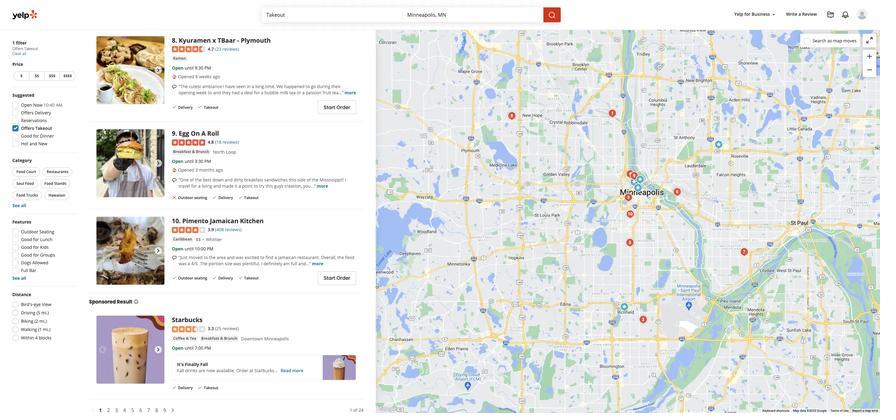 Task type: locate. For each thing, give the bounding box(es) containing it.
$$ up 10:00
[[196, 237, 201, 242]]

more link down restaurant. at left
[[312, 261, 324, 267]]

16 checkmark v2 image
[[172, 105, 177, 110], [238, 195, 243, 200], [172, 276, 177, 281], [212, 276, 217, 281], [238, 276, 243, 281], [172, 385, 177, 390]]

all right clear
[[22, 51, 26, 56]]

outdoor seating
[[21, 229, 54, 235]]

1 vertical spatial opened
[[178, 167, 194, 173]]

coffee & tea link
[[172, 335, 198, 342]]

none field find
[[266, 11, 398, 18]]

order down tea…"
[[337, 104, 350, 111]]

see all button down full
[[12, 275, 26, 281]]

more for mississippi!!
[[317, 183, 328, 189]]

start order link down overall,
[[318, 272, 356, 285]]

0 horizontal spatial pimento jamaican kitchen image
[[96, 217, 165, 285]]

1 horizontal spatial breakfast
[[201, 336, 219, 341]]

ago for a
[[216, 167, 223, 173]]

reviews) inside "link"
[[223, 139, 239, 145]]

start down fruit
[[324, 104, 335, 111]]

0 horizontal spatial breakfast
[[173, 149, 191, 154]]

starbucks up 3.3 star rating image in the left bottom of the page
[[172, 316, 203, 324]]

2 vertical spatial 16 checkmark v2 image
[[198, 385, 203, 390]]

ramen
[[173, 56, 186, 61]]

to inside "one of the best down and dirty breakfast sandwiches this side of the mississippi!! i travel for a living and made it a point to try this guys creation, you…"
[[254, 183, 258, 189]]

breakfast & brunch link down (25
[[200, 335, 239, 342]]

pimento
[[182, 217, 208, 225]]

slideshow element for 9
[[96, 129, 165, 197]]

for down long
[[254, 90, 260, 96]]

map left 'moves'
[[833, 38, 842, 43]]

next image for 8 . kyuramen x tbaar - plymouth
[[155, 66, 162, 74]]

boludo image
[[624, 236, 636, 249]]

16 chevron down v2 image
[[772, 12, 776, 17]]

offers up reservations at the top of page
[[21, 110, 34, 116]]

$$ inside button
[[35, 73, 39, 79]]

fall up are
[[200, 361, 208, 367]]

open for 8
[[172, 65, 184, 71]]

0 vertical spatial starbucks
[[172, 316, 203, 324]]

2 outdoor seating from the top
[[178, 276, 207, 281]]

1 horizontal spatial in
[[247, 84, 251, 89]]

this up creation,
[[289, 177, 296, 183]]

search image
[[548, 11, 556, 19]]

1 vertical spatial order
[[337, 275, 350, 282]]

ago up down
[[216, 167, 223, 173]]

1 horizontal spatial 3
[[221, 2, 223, 8]]

16 speech v2 image left the "one on the left top of page
[[172, 178, 177, 183]]

1 vertical spatial fall
[[177, 368, 184, 373]]

open for 10
[[172, 246, 184, 252]]

more down restaurant. at left
[[312, 261, 324, 267]]

i inside "i've anxiously awaited the opening of potsticker as i live nearby.  i've since visited potsticker 2 times in 3 days, once eating in and once take out.   eating…"
[[283, 0, 284, 2]]

for inside "the cutest ambiance i have seen in a long time. we happened to go during their opening week to and they had a deal for a bubble milk tea or a passion fruit tea…" more
[[254, 90, 260, 96]]

0 vertical spatial $$
[[35, 73, 39, 79]]

1 horizontal spatial &
[[192, 149, 195, 154]]

(23
[[215, 46, 221, 52]]

we
[[277, 84, 283, 89]]

days,
[[224, 2, 235, 8]]

pimento jamaican kitchen image
[[624, 208, 637, 220], [96, 217, 165, 285]]

0 vertical spatial map
[[833, 38, 842, 43]]

1 horizontal spatial none field
[[407, 11, 539, 18]]

2 slideshow element from the top
[[96, 129, 165, 197]]

within
[[21, 335, 34, 341]]

tea
[[190, 336, 196, 341]]

0 horizontal spatial fall
[[177, 368, 184, 373]]

mi.) for walking (1 mi.)
[[43, 327, 50, 332]]

0 horizontal spatial jamaican
[[210, 217, 239, 225]]

fall
[[200, 361, 208, 367], [177, 368, 184, 373]]

1 vertical spatial $$
[[196, 237, 201, 242]]

food inside food trucks 'button'
[[16, 193, 25, 198]]

1 vertical spatial mi.)
[[39, 318, 47, 324]]

outdoor seating down travel
[[178, 195, 207, 200]]

2 horizontal spatial &
[[220, 336, 223, 341]]

2 start order link from the top
[[318, 272, 356, 285]]

guys
[[274, 183, 283, 189]]

1 horizontal spatial pimento jamaican kitchen image
[[624, 208, 637, 220]]

wendy's house of soul image
[[606, 107, 619, 120]]

2 none field from the left
[[407, 11, 539, 18]]

and down ambiance
[[213, 90, 221, 96]]

more down since
[[322, 2, 334, 8]]

more for overall,
[[312, 261, 324, 267]]

of up you…"
[[307, 177, 311, 183]]

3 until from the top
[[185, 246, 194, 252]]

1 vertical spatial start order
[[324, 275, 350, 282]]

open
[[172, 65, 184, 71], [21, 102, 32, 108], [172, 158, 184, 164], [172, 246, 184, 252], [172, 345, 184, 351]]

i inside "one of the best down and dirty breakfast sandwiches this side of the mississippi!! i travel for a living and made it a point to try this guys creation, you…"
[[345, 177, 346, 183]]

jamaican up (408 reviews) link in the bottom left of the page
[[210, 217, 239, 225]]

2 see from the top
[[12, 275, 20, 281]]

food right the soul
[[25, 181, 34, 186]]

page: 8 element
[[155, 407, 158, 413]]

1 see all button from the top
[[12, 203, 26, 208]]

good for good for kids
[[21, 244, 32, 250]]

start for takeout
[[324, 104, 335, 111]]

1 vertical spatial ago
[[216, 167, 223, 173]]

1 horizontal spatial potsticker
[[256, 0, 276, 2]]

3 inside "i've anxiously awaited the opening of potsticker as i live nearby.  i've since visited potsticker 2 times in 3 days, once eating in and once take out.   eating…"
[[221, 2, 223, 8]]

i left live
[[283, 0, 284, 2]]

0 vertical spatial opening
[[233, 0, 250, 2]]

0 vertical spatial as
[[277, 0, 281, 2]]

0 vertical spatial this
[[289, 177, 296, 183]]

notifications image
[[842, 11, 849, 19]]

start for delivery
[[324, 275, 335, 282]]

0 horizontal spatial as
[[277, 0, 281, 2]]

keyboard shortcuts button
[[763, 409, 790, 413]]

more right tea…"
[[345, 90, 356, 96]]

ramen button
[[172, 55, 187, 62]]

outdoor
[[178, 195, 193, 200], [21, 229, 38, 235], [178, 276, 193, 281]]

(2
[[34, 318, 38, 324]]

biking (2 mi.)
[[21, 318, 47, 324]]

0 vertical spatial mi.)
[[41, 310, 49, 316]]

jamaican
[[210, 217, 239, 225], [278, 254, 296, 260]]

a right or
[[302, 90, 305, 96]]

potsticker up eating
[[256, 0, 276, 2]]

1 vertical spatial outdoor
[[21, 229, 38, 235]]

reservations
[[21, 118, 47, 123]]

offers
[[12, 46, 23, 51], [21, 110, 34, 116], [21, 125, 34, 131]]

order
[[337, 104, 350, 111], [337, 275, 350, 282], [236, 368, 248, 373]]

0 vertical spatial 16 checkmark v2 image
[[198, 105, 203, 110]]

for down offers takeout
[[33, 133, 39, 139]]

2 see all button from the top
[[12, 275, 26, 281]]

coffee & tea
[[173, 336, 196, 341]]

breakfast & brunch down (25
[[201, 336, 238, 341]]

10:00
[[195, 246, 206, 252]]

outdoor seating down 4/5.
[[178, 276, 207, 281]]

1 16 speech v2 image from the top
[[172, 84, 177, 89]]

2 vertical spatial mi.)
[[43, 327, 50, 332]]

the up days,
[[225, 0, 232, 2]]

previous image for 8
[[99, 66, 106, 74]]

starbucks image
[[634, 173, 646, 186]]

more down mississippi!! on the left of page
[[317, 183, 328, 189]]

breakfast & brunch button up open until 3:30 pm at the top left
[[172, 149, 211, 155]]

features
[[12, 219, 31, 225]]

1 vertical spatial map
[[865, 409, 871, 413]]

good down good for lunch
[[21, 244, 32, 250]]

start order down tea…"
[[324, 104, 350, 111]]

jamaican up "am"
[[278, 254, 296, 260]]

1 vertical spatial kyuramen x tbaar - plymouth image
[[506, 110, 518, 122]]

opened for egg
[[178, 167, 194, 173]]

for inside yelp for business button
[[745, 11, 751, 17]]

previous image
[[99, 66, 106, 74], [99, 160, 106, 167], [99, 346, 106, 354]]

1 vertical spatial see all button
[[12, 275, 26, 281]]

1 none field from the left
[[266, 11, 398, 18]]

page: 6 element
[[139, 407, 142, 413]]

breakfast & brunch down "4.8 star rating" image
[[173, 149, 209, 154]]

reviews) for a
[[223, 139, 239, 145]]

4/5.
[[191, 261, 199, 267]]

group
[[863, 50, 877, 77], [11, 92, 77, 149], [11, 157, 77, 209], [11, 219, 77, 281]]

opening down ""the"
[[179, 90, 195, 96]]

1 vertical spatial seating
[[194, 276, 207, 281]]

1 vertical spatial outdoor seating
[[178, 276, 207, 281]]

8 up the 4.7 star rating image on the top left
[[172, 36, 175, 44]]

0 horizontal spatial once
[[236, 2, 245, 8]]

16 speech v2 image for 9
[[172, 178, 177, 183]]

fall down it's
[[177, 368, 184, 373]]

all down full
[[21, 275, 26, 281]]

kitchen
[[240, 217, 264, 225]]

good up good for kids
[[21, 237, 32, 242]]

0 horizontal spatial $$
[[35, 73, 39, 79]]

all
[[22, 51, 26, 56], [21, 203, 26, 208], [21, 275, 26, 281]]

starbucks right at
[[254, 368, 274, 373]]

1 horizontal spatial this
[[289, 177, 296, 183]]

1 horizontal spatial fall
[[200, 361, 208, 367]]

0 horizontal spatial egg on a roll image
[[96, 129, 165, 197]]

0 horizontal spatial potsticker
[[179, 2, 199, 8]]

10 . pimento jamaican kitchen
[[172, 217, 264, 225]]

1 slideshow element from the top
[[96, 36, 165, 104]]

food inside 'food court' button
[[16, 169, 25, 174]]

2 see all from the top
[[12, 275, 26, 281]]

best
[[203, 177, 211, 183]]

opened down open until 9:30 pm
[[178, 74, 194, 80]]

1 vertical spatial 16 speech v2 image
[[172, 178, 177, 183]]

1 good from the top
[[21, 133, 32, 139]]

page: 9 element
[[163, 407, 166, 413]]

3.3 (25 reviews)
[[208, 326, 239, 332]]

offers down filter at the top
[[12, 46, 23, 51]]

see all for category
[[12, 203, 26, 208]]

bird's-eye view
[[21, 302, 51, 307]]

1 vertical spatial start order link
[[318, 272, 356, 285]]

and up size
[[227, 254, 235, 260]]

& left tea
[[186, 336, 189, 341]]

seating down the living
[[194, 195, 207, 200]]

0 horizontal spatial none field
[[266, 11, 398, 18]]

$$$$
[[63, 73, 72, 79]]

of up eating
[[251, 0, 255, 2]]

2 until from the top
[[185, 158, 194, 164]]

2 previous image from the top
[[99, 160, 106, 167]]

0 vertical spatial breakfast & brunch link
[[172, 149, 211, 155]]

good up hot
[[21, 133, 32, 139]]

walking (1 mi.)
[[21, 327, 50, 332]]

brunch up 3:30
[[196, 149, 209, 154]]

0 horizontal spatial 8
[[172, 36, 175, 44]]

pm right 10:00
[[207, 246, 214, 252]]

0 vertical spatial start
[[324, 104, 335, 111]]

a
[[799, 11, 801, 17], [252, 84, 254, 89], [241, 90, 243, 96], [261, 90, 263, 96], [302, 90, 305, 96], [198, 183, 201, 189], [239, 183, 241, 189], [275, 254, 277, 260], [188, 261, 190, 267], [863, 409, 864, 413]]

read more
[[281, 368, 304, 373]]

none field near
[[407, 11, 539, 18]]

more link for "just moved to the area and was excited to find a jamaican restaurant. overall, the food was a 4/5. the portion size was plentiful, i definitely am full and…"
[[312, 261, 324, 267]]

"one of the best down and dirty breakfast sandwiches this side of the mississippi!! i travel for a living and made it a point to try this guys creation, you…"
[[179, 177, 346, 189]]

open down coffee
[[172, 345, 184, 351]]

map region
[[337, 0, 880, 413]]

16 info v2 image
[[134, 299, 138, 304]]

1 vertical spatial see all
[[12, 275, 26, 281]]

10:40
[[44, 102, 55, 108]]

made
[[222, 183, 234, 189]]

potsticker image
[[738, 246, 751, 258]]

9 . egg on a roll
[[172, 129, 219, 138]]

bar
[[29, 267, 36, 273]]

until up "just
[[185, 246, 194, 252]]

None search field
[[261, 7, 562, 22]]

0 vertical spatial 3
[[221, 2, 223, 8]]

page: 3 element
[[115, 407, 118, 413]]

am
[[56, 102, 62, 108]]

report a map error
[[853, 409, 879, 413]]

group containing suggested
[[11, 92, 77, 149]]

opened for kyuramen
[[178, 74, 194, 80]]

sandwiches
[[264, 177, 288, 183]]

offers inside 1 filter offers takeout clear all
[[12, 46, 23, 51]]

creation,
[[285, 183, 302, 189]]

0 vertical spatial opened
[[178, 74, 194, 80]]

anxiously
[[188, 0, 207, 2]]

0 vertical spatial start order
[[324, 104, 350, 111]]

see all down food trucks 'button'
[[12, 203, 26, 208]]

food inside food stands button
[[44, 181, 53, 186]]

breakfast & brunch button for the bottom breakfast & brunch link
[[200, 335, 239, 342]]

projects image
[[827, 11, 835, 19]]

egg on a roll image
[[96, 129, 165, 197], [628, 170, 641, 182]]

0 vertical spatial kyuramen x tbaar - plymouth image
[[96, 36, 165, 104]]

& down 3.3 (25 reviews)
[[220, 336, 223, 341]]

google image
[[378, 405, 398, 413]]

0 vertical spatial all
[[22, 51, 26, 56]]

start order link down tea…"
[[318, 101, 356, 114]]

0 vertical spatial seating
[[194, 195, 207, 200]]

as right search on the right of page
[[828, 38, 832, 43]]

i
[[283, 0, 284, 2], [223, 84, 224, 89], [345, 177, 346, 183], [261, 261, 262, 267]]

reviews) up loop
[[223, 139, 239, 145]]

"i've
[[179, 0, 187, 2]]

report
[[853, 409, 862, 413]]

for for kids
[[33, 244, 39, 250]]

0 vertical spatial 8
[[172, 36, 175, 44]]

as left live
[[277, 0, 281, 2]]

this right try
[[266, 183, 273, 189]]

3 down awaited
[[221, 2, 223, 8]]

was right size
[[233, 261, 241, 267]]

$$$
[[49, 73, 55, 79]]

mi.) for biking (2 mi.)
[[39, 318, 47, 324]]

4 good from the top
[[21, 252, 32, 258]]

1 horizontal spatial map
[[865, 409, 871, 413]]

slideshow element
[[96, 36, 165, 104], [96, 129, 165, 197], [96, 217, 165, 285], [96, 316, 165, 384]]

now
[[33, 102, 43, 108]]

map
[[833, 38, 842, 43], [865, 409, 871, 413]]

breakfast & brunch button for the topmost breakfast & brunch link
[[172, 149, 211, 155]]

2 once from the left
[[274, 2, 284, 8]]

good up dogs
[[21, 252, 32, 258]]

0 vertical spatial ago
[[213, 74, 220, 80]]

0 vertical spatial breakfast & brunch button
[[172, 149, 211, 155]]

1 vertical spatial see
[[12, 275, 20, 281]]

8
[[172, 36, 175, 44], [195, 74, 198, 80]]

16 speech v2 image
[[172, 84, 177, 89], [172, 178, 177, 183], [172, 255, 177, 260]]

order for takeout
[[337, 104, 350, 111]]

open up 16 flame v2 icon
[[172, 158, 184, 164]]

a right find
[[275, 254, 277, 260]]

1 horizontal spatial opening
[[233, 0, 250, 2]]

lunch
[[40, 237, 52, 242]]

16 speech v2 image left ""the"
[[172, 84, 177, 89]]

takeout down filter at the top
[[24, 46, 38, 51]]

2 good from the top
[[21, 237, 32, 242]]

group containing features
[[11, 219, 77, 281]]

caribbean link
[[172, 236, 193, 242]]

3 down 3:30
[[195, 167, 198, 173]]

2 vertical spatial offers
[[21, 125, 34, 131]]

3 good from the top
[[21, 244, 32, 250]]

see all for features
[[12, 275, 26, 281]]

1 horizontal spatial kyuramen x tbaar - plymouth image
[[506, 110, 518, 122]]

1 start order link from the top
[[318, 101, 356, 114]]

1 horizontal spatial 8
[[195, 74, 198, 80]]

report a map error link
[[853, 409, 879, 413]]

to
[[306, 84, 310, 89], [208, 90, 212, 96], [254, 183, 258, 189], [204, 254, 208, 260], [260, 254, 264, 260]]

takeout up the dinner
[[35, 125, 52, 131]]

offers for offers takeout
[[21, 125, 34, 131]]

zoom in image
[[866, 52, 874, 60]]

0 horizontal spatial opening
[[179, 90, 195, 96]]

breakfast
[[244, 177, 263, 183]]

0 horizontal spatial brunch
[[196, 149, 209, 154]]

pm for on
[[205, 158, 211, 164]]

and inside the "just moved to the area and was excited to find a jamaican restaurant. overall, the food was a 4/5. the portion size was plentiful, i definitely am full and…"
[[227, 254, 235, 260]]

16 flame v2 image
[[172, 74, 177, 79]]

jamaican inside the "just moved to the area and was excited to find a jamaican restaurant. overall, the food was a 4/5. the portion size was plentiful, i definitely am full and…"
[[278, 254, 296, 260]]

2 horizontal spatial in
[[260, 2, 264, 8]]

open up "just
[[172, 246, 184, 252]]

open until 9:30 pm
[[172, 65, 211, 71]]

2 vertical spatial all
[[21, 275, 26, 281]]

0 horizontal spatial 3
[[195, 167, 198, 173]]

seating
[[39, 229, 54, 235]]

delivery down open now 10:40 am
[[35, 110, 51, 116]]

more link down since
[[322, 2, 334, 8]]

Find text field
[[266, 11, 398, 18]]

pm right 3:30
[[205, 158, 211, 164]]

opened 3 months ago
[[178, 167, 223, 173]]

i inside the "just moved to the area and was excited to find a jamaican restaurant. overall, the food was a 4/5. the portion size was plentiful, i definitely am full and…"
[[261, 261, 262, 267]]

16 checkmark v2 image
[[198, 105, 203, 110], [212, 195, 217, 200], [198, 385, 203, 390]]

2 opened from the top
[[178, 167, 194, 173]]

2 vertical spatial .
[[179, 217, 181, 225]]

weeks
[[199, 74, 212, 80]]

living
[[202, 183, 212, 189]]

take
[[285, 2, 293, 8]]

3 previous image from the top
[[99, 346, 106, 354]]

good for good for groups
[[21, 252, 32, 258]]

0 vertical spatial .
[[175, 36, 177, 44]]

16 checkmark v2 image down the living
[[212, 195, 217, 200]]

clear
[[12, 51, 21, 56]]

ago
[[213, 74, 220, 80], [216, 167, 223, 173]]

3.3 star rating image
[[172, 326, 205, 332]]

2 start from the top
[[324, 275, 335, 282]]

seating
[[194, 195, 207, 200], [194, 276, 207, 281]]

open for 9
[[172, 158, 184, 164]]

0 vertical spatial see all button
[[12, 203, 26, 208]]

$$$ button
[[44, 71, 60, 81]]

next image
[[155, 66, 162, 74], [155, 160, 162, 167], [155, 247, 162, 255], [155, 346, 162, 354], [169, 407, 177, 413]]

& inside button
[[186, 336, 189, 341]]

start
[[324, 104, 335, 111], [324, 275, 335, 282]]

during
[[317, 84, 330, 89]]

reviews) down tbaar
[[223, 46, 239, 52]]

restaurant.
[[297, 254, 320, 260]]

2 start order from the top
[[324, 275, 350, 282]]

more link for "i've anxiously awaited the opening of potsticker as i live nearby.  i've since visited potsticker 2 times in 3 days, once eating in and once take out.   eating…"
[[322, 2, 334, 8]]

tea…"
[[332, 90, 344, 96]]

0 vertical spatial start order link
[[318, 101, 356, 114]]

0 vertical spatial see all
[[12, 203, 26, 208]]

mi.) right (2
[[39, 318, 47, 324]]

breakfast
[[173, 149, 191, 154], [201, 336, 219, 341]]

mi.) right (1
[[43, 327, 50, 332]]

"one
[[179, 177, 189, 183]]

& up open until 3:30 pm at the top left
[[192, 149, 195, 154]]

open until 3:30 pm
[[172, 158, 211, 164]]

soul bowl image
[[637, 313, 650, 326]]

"the
[[179, 84, 188, 89]]

0 vertical spatial outdoor seating
[[178, 195, 207, 200]]

2 vertical spatial previous image
[[99, 346, 106, 354]]

start order link for takeout
[[318, 101, 356, 114]]

None field
[[266, 11, 398, 18], [407, 11, 539, 18]]

2 vertical spatial order
[[236, 368, 248, 373]]

open down suggested
[[21, 102, 32, 108]]

1 previous image from the top
[[99, 66, 106, 74]]

more link right tea…"
[[345, 90, 356, 96]]

1 see from the top
[[12, 203, 20, 208]]

kyuramen x tbaar - plymouth image
[[96, 36, 165, 104], [506, 110, 518, 122]]

1 until from the top
[[185, 65, 194, 71]]

1 horizontal spatial once
[[274, 2, 284, 8]]

pimento jamaican kitchen link
[[182, 217, 264, 225]]

1 opened from the top
[[178, 74, 194, 80]]

1 start from the top
[[324, 104, 335, 111]]

more link down mississippi!! on the left of page
[[317, 183, 328, 189]]

a right write
[[799, 11, 801, 17]]

until for pimento
[[185, 246, 194, 252]]

2 16 speech v2 image from the top
[[172, 178, 177, 183]]

breakfast & brunch button down (25
[[200, 335, 239, 342]]

1 start order from the top
[[324, 104, 350, 111]]

once
[[236, 2, 245, 8], [274, 2, 284, 8]]

1 horizontal spatial as
[[828, 38, 832, 43]]

for inside "one of the best down and dirty breakfast sandwiches this side of the mississippi!! i travel for a living and made it a point to try this guys creation, you…"
[[191, 183, 197, 189]]

brunch
[[196, 149, 209, 154], [224, 336, 238, 341]]

order left at
[[236, 368, 248, 373]]

1 vertical spatial opening
[[179, 90, 195, 96]]

mi.) right (5
[[41, 310, 49, 316]]

potsticker
[[256, 0, 276, 2], [179, 2, 199, 8]]

option group containing distance
[[11, 292, 77, 343]]

coffee
[[173, 336, 185, 341]]

3 16 speech v2 image from the top
[[172, 255, 177, 260]]

$ button
[[14, 71, 29, 81]]

$$ left the '$$$' 'button'
[[35, 73, 39, 79]]

once right days,
[[236, 2, 245, 8]]

outdoor seating
[[178, 195, 207, 200], [178, 276, 207, 281]]

4.7 star rating image
[[172, 46, 205, 52]]

1 horizontal spatial jamaican
[[278, 254, 296, 260]]

see for features
[[12, 275, 20, 281]]

drinks
[[185, 368, 198, 373]]

1 horizontal spatial starbucks
[[254, 368, 274, 373]]

for for groups
[[33, 252, 39, 258]]

3 slideshow element from the top
[[96, 217, 165, 285]]

food for food stands
[[44, 181, 53, 186]]

good for good for lunch
[[21, 237, 32, 242]]

0 vertical spatial 16 speech v2 image
[[172, 84, 177, 89]]

1 see all from the top
[[12, 203, 26, 208]]

. for 9
[[175, 129, 177, 138]]

option group
[[11, 292, 77, 343]]

offers for offers delivery
[[21, 110, 34, 116]]

1 vertical spatial .
[[175, 129, 177, 138]]

starbucks image
[[96, 316, 165, 384]]

"just moved to the area and was excited to find a jamaican restaurant. overall, the food was a 4/5. the portion size was plentiful, i definitely am full and…"
[[179, 254, 355, 267]]

review
[[803, 11, 817, 17]]

find
[[266, 254, 273, 260]]

0 vertical spatial offers
[[12, 46, 23, 51]]



Task type: describe. For each thing, give the bounding box(es) containing it.
(5
[[36, 310, 40, 316]]

1 vertical spatial as
[[828, 38, 832, 43]]

yelp
[[735, 11, 744, 17]]

1 once from the left
[[236, 2, 245, 8]]

ago for tbaar
[[213, 74, 220, 80]]

previous image
[[99, 247, 106, 255]]

delivery down made
[[218, 195, 233, 200]]

page: 5 element
[[131, 407, 134, 413]]

delivery down size
[[218, 276, 233, 281]]

awaited
[[208, 0, 224, 2]]

week
[[196, 90, 207, 96]]

more inside "the cutest ambiance i have seen in a long time. we happened to go during their opening week to and they had a deal for a bubble milk tea or a passion fruit tea…" more
[[345, 90, 356, 96]]

to down ambiance
[[208, 90, 212, 96]]

maria w. image
[[857, 8, 868, 19]]

the up you…"
[[312, 177, 319, 183]]

page: 4 element
[[123, 407, 126, 413]]

use
[[844, 409, 849, 413]]

visited
[[329, 0, 342, 2]]

mi.) for driving (5 mi.)
[[41, 310, 49, 316]]

page: 7 element
[[147, 407, 150, 413]]

starbucks link
[[172, 316, 203, 324]]

fruit
[[323, 90, 331, 96]]

start order for delivery
[[324, 275, 350, 282]]

to left go
[[306, 84, 310, 89]]

more link for "the cutest ambiance i have seen in a long time. we happened to go during their opening week to and they had a deal for a bubble milk tea or a passion fruit tea…"
[[345, 90, 356, 96]]

at
[[249, 368, 253, 373]]

0 vertical spatial jamaican
[[210, 217, 239, 225]]

a right had
[[241, 90, 243, 96]]

3:30
[[195, 158, 203, 164]]

food court button
[[12, 167, 40, 177]]

map for moves
[[833, 38, 842, 43]]

shortcuts
[[777, 409, 790, 413]]

are
[[199, 368, 205, 373]]

a left 4/5.
[[188, 261, 190, 267]]

map data ©2023 google
[[793, 409, 827, 413]]

24 chevron left v2 image
[[89, 407, 96, 413]]

2 vertical spatial outdoor
[[178, 276, 193, 281]]

applebee's grill + bar image
[[713, 138, 725, 151]]

clear all link
[[12, 51, 26, 56]]

kyuramen
[[179, 36, 211, 44]]

order for delivery
[[337, 275, 350, 282]]

(18 reviews)
[[215, 139, 239, 145]]

kyuramen x tbaar - plymouth link
[[179, 36, 271, 44]]

1 vertical spatial 16 checkmark v2 image
[[212, 195, 217, 200]]

page: 2 element
[[107, 407, 110, 413]]

for for business
[[745, 11, 751, 17]]

next image inside pagination navigation navigation
[[169, 407, 177, 413]]

search as map moves
[[813, 38, 857, 43]]

takeout down week
[[204, 105, 219, 110]]

1 horizontal spatial egg on a roll image
[[628, 170, 641, 182]]

open now 10:40 am
[[21, 102, 62, 108]]

caribbean
[[173, 237, 192, 242]]

. for 8
[[175, 36, 177, 44]]

minneapolis
[[264, 336, 289, 342]]

all inside 1 filter offers takeout clear all
[[22, 51, 26, 56]]

4 until from the top
[[185, 345, 194, 351]]

food for food court
[[16, 169, 25, 174]]

and right hot
[[29, 141, 37, 147]]

to left find
[[260, 254, 264, 260]]

food inside soul food button
[[25, 181, 34, 186]]

result
[[117, 299, 132, 306]]

0 vertical spatial breakfast
[[173, 149, 191, 154]]

previous image for 9
[[99, 160, 106, 167]]

since
[[317, 0, 327, 2]]

the test kitchen image
[[671, 186, 684, 198]]

lotus restaurant image
[[622, 191, 635, 204]]

1 vertical spatial 8
[[195, 74, 198, 80]]

of left use
[[840, 409, 843, 413]]

time.
[[265, 84, 275, 89]]

3.9 star rating image
[[172, 227, 205, 233]]

8 . kyuramen x tbaar - plymouth
[[172, 36, 271, 44]]

see all button for features
[[12, 275, 26, 281]]

more right read
[[292, 368, 304, 373]]

as inside "i've anxiously awaited the opening of potsticker as i live nearby.  i've since visited potsticker 2 times in 3 days, once eating in and once take out.   eating…"
[[277, 0, 281, 2]]

0 horizontal spatial starbucks
[[172, 316, 203, 324]]

pm for x
[[205, 65, 211, 71]]

reviews) for tbaar
[[223, 46, 239, 52]]

4.8 link
[[208, 139, 214, 145]]

pm for jamaican
[[207, 246, 214, 252]]

start order for takeout
[[324, 104, 350, 111]]

dinner
[[40, 133, 54, 139]]

moved
[[189, 254, 203, 260]]

kyuramen x tbaar - plymouth image inside map region
[[506, 110, 518, 122]]

expand map image
[[866, 36, 874, 44]]

side
[[297, 177, 306, 183]]

a down long
[[261, 90, 263, 96]]

food for food trucks
[[16, 193, 25, 198]]

available.
[[216, 368, 235, 373]]

they
[[222, 90, 231, 96]]

good for dinner
[[21, 133, 54, 139]]

potbelly sandwich shop image
[[632, 182, 644, 194]]

ono hawaiian plates image
[[624, 168, 637, 180]]

price group
[[12, 61, 77, 82]]

walking
[[21, 327, 37, 332]]

try
[[259, 183, 265, 189]]

in inside "the cutest ambiance i have seen in a long time. we happened to go during their opening week to and they had a deal for a bubble milk tea or a passion fruit tea…" more
[[247, 84, 251, 89]]

16 speech v2 image for 8
[[172, 84, 177, 89]]

4.7 link
[[208, 45, 214, 52]]

the left best on the left top of the page
[[195, 177, 202, 183]]

of inside "i've anxiously awaited the opening of potsticker as i live nearby.  i've since visited potsticker 2 times in 3 days, once eating in and once take out.   eating…"
[[251, 0, 255, 2]]

4 slideshow element from the top
[[96, 316, 165, 384]]

slideshow element for 8
[[96, 36, 165, 104]]

you…"
[[303, 183, 316, 189]]

eating…"
[[304, 2, 321, 8]]

all for category
[[21, 203, 26, 208]]

4.7
[[208, 46, 214, 52]]

reviews) right (25
[[222, 326, 239, 332]]

1 vertical spatial 3
[[195, 167, 198, 173]]

zoom out image
[[866, 66, 874, 74]]

a right report
[[863, 409, 864, 413]]

slideshow element for 10
[[96, 217, 165, 285]]

the left food
[[338, 254, 344, 260]]

0 vertical spatial breakfast & brunch
[[173, 149, 209, 154]]

a
[[201, 129, 206, 138]]

good for good for dinner
[[21, 133, 32, 139]]

1 vertical spatial breakfast
[[201, 336, 219, 341]]

error
[[872, 409, 879, 413]]

more for visited
[[322, 2, 334, 8]]

16 flame v2 image
[[172, 168, 177, 172]]

0 vertical spatial fall
[[200, 361, 208, 367]]

for for dinner
[[33, 133, 39, 139]]

-
[[237, 36, 239, 44]]

loop
[[226, 149, 236, 155]]

4.8 star rating image
[[172, 139, 205, 146]]

1 vertical spatial potsticker
[[179, 2, 199, 8]]

north
[[213, 149, 225, 155]]

and up made
[[225, 177, 233, 183]]

filter
[[16, 40, 27, 46]]

(23 reviews)
[[215, 46, 239, 52]]

the up portion
[[209, 254, 216, 260]]

dogs allowed
[[21, 260, 48, 266]]

user actions element
[[730, 8, 877, 46]]

1 seating from the top
[[194, 195, 207, 200]]

bubble
[[265, 90, 279, 96]]

"just
[[179, 254, 188, 260]]

all for features
[[21, 275, 26, 281]]

and inside "i've anxiously awaited the opening of potsticker as i live nearby.  i've since visited potsticker 2 times in 3 days, once eating in and once take out.   eating…"
[[265, 2, 273, 8]]

1 horizontal spatial $$
[[196, 237, 201, 242]]

(25
[[215, 326, 221, 332]]

a right "it"
[[239, 183, 241, 189]]

it
[[235, 183, 237, 189]]

more link for "one of the best down and dirty breakfast sandwiches this side of the mississippi!! i travel for a living and made it a point to try this guys creation, you…"
[[317, 183, 328, 189]]

firehouse subs image
[[618, 301, 631, 313]]

price
[[12, 61, 23, 67]]

ambiance
[[202, 84, 222, 89]]

takeout down now
[[204, 385, 219, 390]]

it's finally fall
[[177, 361, 208, 367]]

delivery down ""the"
[[178, 105, 193, 110]]

3.9 link
[[208, 226, 214, 233]]

opening inside "the cutest ambiance i have seen in a long time. we happened to go during their opening week to and they had a deal for a bubble milk tea or a passion fruit tea…" more
[[179, 90, 195, 96]]

distance
[[12, 292, 31, 297]]

2
[[200, 2, 202, 8]]

takeout down eating
[[244, 14, 259, 20]]

was left excited
[[236, 254, 244, 260]]

1 vertical spatial brunch
[[224, 336, 238, 341]]

i inside "the cutest ambiance i have seen in a long time. we happened to go during their opening week to and they had a deal for a bubble milk tea or a passion fruit tea…" more
[[223, 84, 224, 89]]

2 seating from the top
[[194, 276, 207, 281]]

cutest
[[189, 84, 201, 89]]

until for kyuramen
[[185, 65, 194, 71]]

map for error
[[865, 409, 871, 413]]

reviews) for kitchen
[[225, 227, 242, 233]]

next image for 9 . egg on a roll
[[155, 160, 162, 167]]

(18 reviews) link
[[215, 139, 239, 145]]

of right the "one on the left top of page
[[190, 177, 194, 183]]

pagination navigation navigation
[[89, 399, 364, 413]]

downtown minneapolis
[[241, 336, 289, 342]]

a left long
[[252, 84, 254, 89]]

terms
[[831, 409, 839, 413]]

dirty
[[234, 177, 243, 183]]

1 vertical spatial breakfast & brunch
[[201, 336, 238, 341]]

the
[[200, 261, 208, 267]]

page: 1 element
[[96, 406, 105, 413]]

on
[[191, 129, 200, 138]]

delivery down drinks
[[178, 385, 193, 390]]

the inside "i've anxiously awaited the opening of potsticker as i live nearby.  i've since visited potsticker 2 times in 3 days, once eating in and once take out.   eating…"
[[225, 0, 232, 2]]

times
[[203, 2, 215, 8]]

0 vertical spatial brunch
[[196, 149, 209, 154]]

and inside "the cutest ambiance i have seen in a long time. we happened to go during their opening week to and they had a deal for a bubble milk tea or a passion fruit tea…" more
[[213, 90, 221, 96]]

0 vertical spatial outdoor
[[178, 195, 193, 200]]

restaurants
[[47, 169, 68, 174]]

months
[[199, 167, 215, 173]]

long
[[255, 84, 264, 89]]

Near text field
[[407, 11, 539, 18]]

fall drinks are now available. order at starbucks today.
[[177, 368, 288, 373]]

food trucks button
[[12, 191, 42, 200]]

a left the living
[[198, 183, 201, 189]]

. for 10
[[179, 217, 181, 225]]

takeout inside 1 filter offers takeout clear all
[[24, 46, 38, 51]]

0 horizontal spatial kyuramen x tbaar - plymouth image
[[96, 36, 165, 104]]

next image for 10 . pimento jamaican kitchen
[[155, 247, 162, 255]]

16 close v2 image
[[172, 195, 177, 200]]

pizza lucé downtown image
[[628, 176, 641, 188]]

food court
[[16, 169, 36, 174]]

for for lunch
[[33, 237, 39, 242]]

3.9
[[208, 227, 214, 233]]

see for category
[[12, 203, 20, 208]]

(408 reviews) link
[[215, 226, 242, 233]]

pm right 7:00
[[205, 345, 211, 351]]

takeout down point
[[244, 195, 259, 200]]

group containing category
[[11, 157, 77, 209]]

start order link for delivery
[[318, 272, 356, 285]]

see all button for category
[[12, 203, 26, 208]]

0 horizontal spatial in
[[216, 2, 219, 8]]

finally
[[185, 361, 199, 367]]

to up the
[[204, 254, 208, 260]]

and down down
[[213, 183, 221, 189]]

1 outdoor seating from the top
[[178, 195, 207, 200]]

egg
[[179, 129, 189, 138]]

opening inside "i've anxiously awaited the opening of potsticker as i live nearby.  i've since visited potsticker 2 times in 3 days, once eating in and once take out.   eating…"
[[233, 0, 250, 2]]

tea
[[289, 90, 296, 96]]

was down "just
[[179, 261, 187, 267]]

plymouth
[[241, 36, 271, 44]]

0 horizontal spatial this
[[266, 183, 273, 189]]

live
[[285, 0, 292, 2]]

until for egg
[[185, 158, 194, 164]]

1 vertical spatial breakfast & brunch link
[[200, 335, 239, 342]]

takeout down plentiful,
[[244, 276, 259, 281]]



Task type: vqa. For each thing, say whether or not it's contained in the screenshot.
the rightmost air
no



